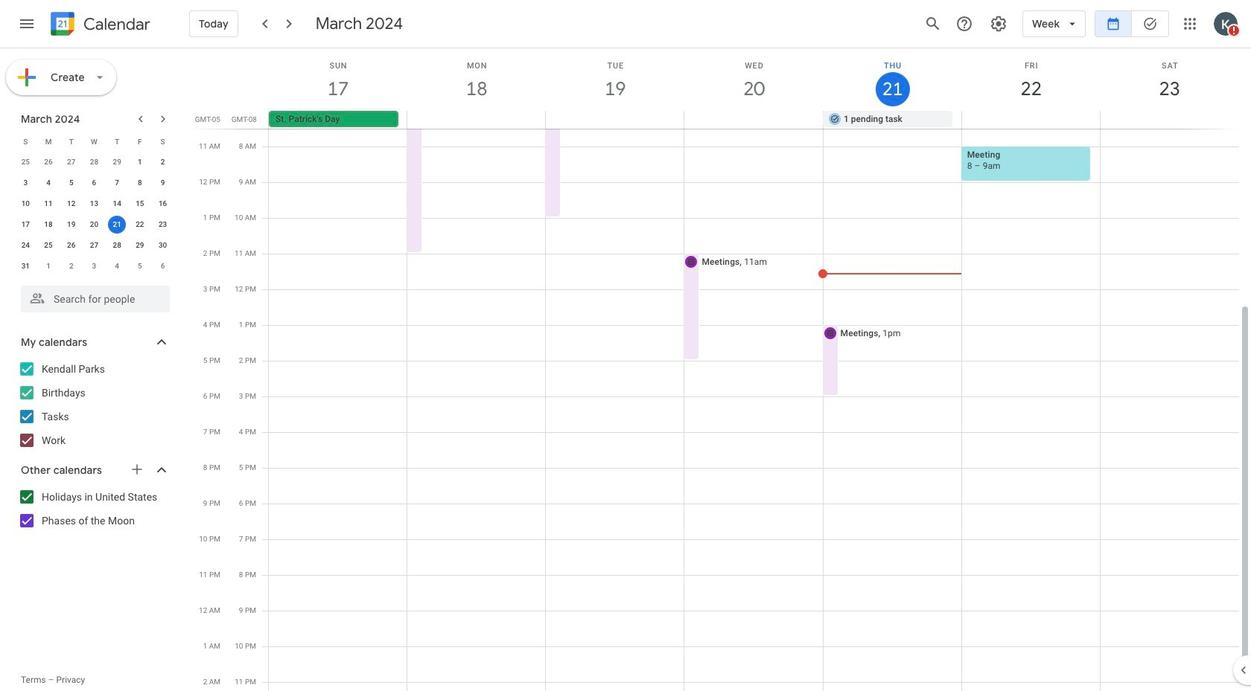 Task type: describe. For each thing, give the bounding box(es) containing it.
february 26 element
[[40, 153, 57, 171]]

february 29 element
[[108, 153, 126, 171]]

february 25 element
[[17, 153, 35, 171]]

12 element
[[62, 195, 80, 213]]

3 element
[[17, 174, 35, 192]]

1 element
[[131, 153, 149, 171]]

22 element
[[131, 216, 149, 234]]

february 27 element
[[62, 153, 80, 171]]

10 element
[[17, 195, 35, 213]]

6 element
[[85, 174, 103, 192]]

april 6 element
[[154, 258, 172, 276]]

2 element
[[154, 153, 172, 171]]

30 element
[[154, 237, 172, 255]]

april 2 element
[[62, 258, 80, 276]]

27 element
[[85, 237, 103, 255]]

9 element
[[154, 174, 172, 192]]

main drawer image
[[18, 15, 36, 33]]

april 5 element
[[131, 258, 149, 276]]

23 element
[[154, 216, 172, 234]]

Search for people text field
[[30, 286, 161, 313]]

heading inside calendar 'element'
[[80, 15, 150, 33]]

14 element
[[108, 195, 126, 213]]

other calendars list
[[3, 486, 185, 533]]



Task type: locate. For each thing, give the bounding box(es) containing it.
11 element
[[40, 195, 57, 213]]

None search field
[[0, 280, 185, 313]]

21, today element
[[108, 216, 126, 234]]

15 element
[[131, 195, 149, 213]]

8 element
[[131, 174, 149, 192]]

4 element
[[40, 174, 57, 192]]

16 element
[[154, 195, 172, 213]]

cell
[[407, 111, 546, 129], [546, 111, 684, 129], [684, 111, 823, 129], [961, 111, 1100, 129], [1100, 111, 1238, 129], [106, 214, 128, 235]]

5 element
[[62, 174, 80, 192]]

february 28 element
[[85, 153, 103, 171]]

18 element
[[40, 216, 57, 234]]

7 element
[[108, 174, 126, 192]]

row group
[[14, 152, 174, 277]]

20 element
[[85, 216, 103, 234]]

heading
[[80, 15, 150, 33]]

row
[[262, 111, 1251, 129], [14, 131, 174, 152], [14, 152, 174, 173], [14, 173, 174, 194], [14, 194, 174, 214], [14, 214, 174, 235], [14, 235, 174, 256], [14, 256, 174, 277]]

april 4 element
[[108, 258, 126, 276]]

24 element
[[17, 237, 35, 255]]

29 element
[[131, 237, 149, 255]]

25 element
[[40, 237, 57, 255]]

april 3 element
[[85, 258, 103, 276]]

settings menu image
[[990, 15, 1008, 33]]

cell inside march 2024 grid
[[106, 214, 128, 235]]

my calendars list
[[3, 357, 185, 453]]

grid
[[191, 48, 1251, 692]]

13 element
[[85, 195, 103, 213]]

28 element
[[108, 237, 126, 255]]

31 element
[[17, 258, 35, 276]]

26 element
[[62, 237, 80, 255]]

march 2024 grid
[[14, 131, 174, 277]]

17 element
[[17, 216, 35, 234]]

april 1 element
[[40, 258, 57, 276]]

calendar element
[[48, 9, 150, 42]]

19 element
[[62, 216, 80, 234]]

add other calendars image
[[130, 462, 144, 477]]



Task type: vqa. For each thing, say whether or not it's contained in the screenshot.
February 25 element
yes



